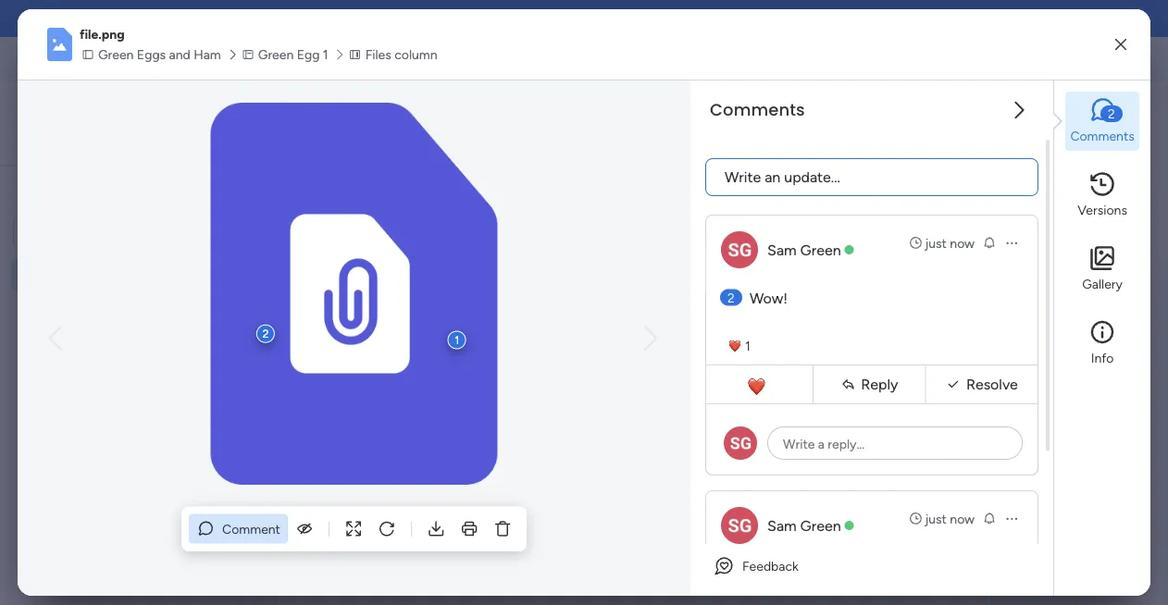 Task type: describe. For each thing, give the bounding box(es) containing it.
calendar
[[399, 170, 450, 186]]

options image
[[1115, 103, 1137, 125]]

work for monday
[[150, 49, 183, 69]]

filter
[[730, 219, 759, 235]]

1 horizontal spatial green eggs and ham
[[281, 99, 517, 130]]

add widget button
[[387, 212, 497, 242]]

project.
[[402, 137, 446, 152]]

1 horizontal spatial ham
[[463, 99, 517, 130]]

options image for 2nd just now link
[[1005, 511, 1019, 526]]

change email address
[[804, 10, 940, 27]]

workspace selection element
[[18, 182, 155, 206]]

new egg button
[[281, 212, 349, 242]]

view
[[512, 170, 539, 186]]

resend email link
[[707, 10, 789, 27]]

ham inside button
[[194, 47, 221, 62]]

management
[[187, 49, 288, 69]]

manage
[[283, 137, 329, 152]]

resolve
[[966, 376, 1018, 393]]

comment button
[[189, 514, 288, 544]]

sam for 2nd just now link
[[768, 517, 797, 535]]

address
[[892, 10, 940, 27]]

0 vertical spatial your
[[326, 10, 353, 27]]

gallery
[[1083, 276, 1123, 292]]

of for assign
[[386, 137, 398, 152]]

write a reply...
[[783, 436, 865, 452]]

just for 2nd just now link
[[925, 511, 947, 527]]

0 vertical spatial files
[[365, 47, 391, 62]]

type
[[356, 137, 383, 152]]

1 vertical spatial and
[[413, 99, 457, 130]]

calendar button
[[385, 163, 464, 193]]

work for my
[[62, 131, 90, 147]]

home button
[[11, 93, 199, 122]]

feedback
[[743, 559, 799, 575]]

1 horizontal spatial comments
[[1071, 128, 1135, 144]]

keep
[[641, 137, 669, 152]]

Green Eggs and Ham field
[[277, 99, 521, 130]]

reply...
[[828, 436, 865, 452]]

gallery button
[[1066, 240, 1140, 299]]

green up manage
[[281, 99, 349, 130]]

Search for files search field
[[302, 268, 470, 297]]

2 just now link from the top
[[909, 510, 975, 528]]

invite / 1 button
[[1012, 100, 1104, 130]]

main workspace
[[43, 184, 152, 202]]

write for write a reply...
[[783, 436, 815, 452]]

plans
[[349, 51, 380, 67]]

main content containing showing 1 out of 1 file
[[245, 199, 1168, 606]]

please confirm your email address: samiamgreeneggsnham27@gmail.com
[[231, 10, 689, 27]]

1 horizontal spatial 2
[[728, 290, 735, 305]]

add widget
[[422, 219, 489, 235]]

an
[[765, 168, 781, 186]]

green egg 1 button
[[240, 44, 334, 65]]

0 vertical spatial files column
[[365, 47, 437, 62]]

1 button
[[721, 335, 758, 357]]

green up home button
[[98, 47, 134, 62]]

add
[[422, 219, 446, 235]]

2 inside 2 comments
[[1108, 106, 1116, 122]]

2 comments
[[1071, 106, 1135, 144]]

green eggs and ham button
[[80, 44, 227, 65]]

0 vertical spatial files column button
[[347, 44, 443, 65]]

new
[[288, 219, 315, 235]]

workspace image
[[18, 183, 36, 203]]

file
[[411, 307, 429, 323]]

1 just now link from the top
[[909, 234, 975, 252]]

my work button
[[11, 125, 199, 154]]

monday work management
[[82, 49, 288, 69]]

see
[[324, 51, 346, 67]]

write an update... button
[[706, 158, 1039, 196]]

sam green link for 1st just now link from the top
[[768, 241, 841, 259]]

write for write an update...
[[725, 168, 761, 186]]

0 horizontal spatial files
[[320, 522, 346, 538]]

any
[[333, 137, 353, 152]]

stands.
[[833, 137, 874, 152]]

files column button inside main content
[[302, 520, 398, 540]]

my work
[[41, 131, 90, 147]]

see plans button
[[299, 45, 388, 73]]

address:
[[393, 10, 445, 27]]

versions button
[[1066, 166, 1140, 225]]

home
[[43, 100, 78, 115]]

widget
[[449, 219, 489, 235]]

now for 2nd just now link
[[950, 511, 975, 527]]

1 inside "button"
[[745, 338, 751, 354]]

blank view
[[478, 170, 539, 186]]

manage any type of project. assign owners, set timelines and keep track of where your project stands. button
[[281, 133, 902, 156]]

new egg
[[288, 219, 341, 235]]

out
[[364, 307, 384, 323]]

resend email
[[707, 10, 789, 27]]

monday
[[82, 49, 146, 69]]

see plans
[[324, 51, 380, 67]]

sam green for 2nd just now link
[[768, 517, 841, 535]]

reply button
[[818, 369, 922, 400]]

resolve button
[[930, 369, 1034, 400]]

1 vertical spatial column
[[350, 522, 392, 538]]

/
[[1082, 107, 1087, 123]]

egg for new
[[318, 219, 341, 235]]

dapulse integrations image
[[807, 171, 821, 185]]

1 email from the left
[[357, 10, 390, 27]]

showing 1 out of 1 file
[[302, 307, 429, 323]]

change email address link
[[804, 10, 940, 27]]



Task type: locate. For each thing, give the bounding box(es) containing it.
email for change email address
[[856, 10, 888, 27]]

sam green link for 2nd just now link
[[768, 517, 841, 535]]

files right comment
[[320, 522, 346, 538]]

options image
[[1005, 235, 1019, 250], [1005, 511, 1019, 526]]

1 horizontal spatial and
[[413, 99, 457, 130]]

green down confirm
[[258, 47, 294, 62]]

write
[[725, 168, 761, 186], [783, 436, 815, 452]]

1 horizontal spatial your
[[759, 137, 785, 152]]

workspace
[[79, 184, 152, 202]]

green egg 1
[[258, 47, 328, 62]]

1 vertical spatial files
[[320, 522, 346, 538]]

sam for 1st just now link from the top
[[768, 241, 797, 259]]

1 horizontal spatial column
[[395, 47, 437, 62]]

0 vertical spatial options image
[[1005, 235, 1019, 250]]

of right the track
[[704, 137, 717, 152]]

green up the feedback button
[[801, 517, 841, 535]]

eggs
[[137, 47, 166, 62], [354, 99, 408, 130]]

and left keep
[[616, 137, 638, 152]]

0 vertical spatial file.png
[[80, 26, 125, 42]]

2 vertical spatial and
[[616, 137, 638, 152]]

your up see plans button
[[326, 10, 353, 27]]

work right the my
[[62, 131, 90, 147]]

0 horizontal spatial ham
[[194, 47, 221, 62]]

1 vertical spatial now
[[950, 511, 975, 527]]

0 vertical spatial work
[[150, 49, 183, 69]]

just for 1st just now link from the top
[[925, 235, 947, 251]]

update...
[[784, 168, 841, 186]]

1 vertical spatial sam green link
[[768, 517, 841, 535]]

just now for 1st just now link from the top
[[925, 235, 975, 251]]

email right resend
[[756, 10, 789, 27]]

info
[[1091, 350, 1114, 366]]

sam down 'arrow down' image
[[768, 241, 797, 259]]

1 vertical spatial sam green
[[768, 517, 841, 535]]

arrow down image
[[766, 216, 788, 238]]

files
[[365, 47, 391, 62], [320, 522, 346, 538]]

0 horizontal spatial email
[[357, 10, 390, 27]]

just now link
[[909, 234, 975, 252], [909, 510, 975, 528]]

1 vertical spatial work
[[62, 131, 90, 147]]

set
[[540, 137, 558, 152]]

2 now from the top
[[950, 511, 975, 527]]

1 vertical spatial egg
[[318, 219, 341, 235]]

1 vertical spatial eggs
[[354, 99, 408, 130]]

main content
[[245, 199, 1168, 606]]

change
[[804, 10, 852, 27]]

reminder image for 1st just now link from the top's options icon
[[982, 235, 997, 250]]

2 email from the left
[[756, 10, 789, 27]]

0 vertical spatial sam
[[768, 241, 797, 259]]

of right out
[[387, 307, 399, 323]]

0 vertical spatial just now
[[925, 235, 975, 251]]

0 horizontal spatial eggs
[[137, 47, 166, 62]]

sam green image
[[1117, 44, 1146, 74]]

2 sam from the top
[[768, 517, 797, 535]]

comment
[[222, 521, 280, 537]]

1 vertical spatial file.png
[[306, 498, 349, 514]]

and
[[169, 47, 190, 62], [413, 99, 457, 130], [616, 137, 638, 152]]

0 horizontal spatial column
[[350, 522, 392, 538]]

2 horizontal spatial 2
[[1108, 106, 1116, 122]]

and inside button
[[169, 47, 190, 62]]

0 horizontal spatial and
[[169, 47, 190, 62]]

1 horizontal spatial email
[[756, 10, 789, 27]]

now
[[950, 235, 975, 251], [950, 511, 975, 527]]

options image for 1st just now link from the top
[[1005, 235, 1019, 250]]

1 just now from the top
[[925, 235, 975, 251]]

ham up assign at the left of the page
[[463, 99, 517, 130]]

0 vertical spatial 2
[[1108, 106, 1116, 122]]

ham left green egg 1 button
[[194, 47, 221, 62]]

where
[[720, 137, 756, 152]]

1 options image from the top
[[1005, 235, 1019, 250]]

2 just now from the top
[[925, 511, 975, 527]]

invite
[[1046, 107, 1078, 123]]

info button
[[1066, 314, 1140, 373]]

sam green link down 'arrow down' image
[[768, 241, 841, 259]]

0 vertical spatial write
[[725, 168, 761, 186]]

1 vertical spatial green eggs and ham
[[281, 99, 517, 130]]

0 horizontal spatial file.png
[[80, 26, 125, 42]]

email for resend email
[[756, 10, 789, 27]]

1 horizontal spatial work
[[150, 49, 183, 69]]

write left the a
[[783, 436, 815, 452]]

project
[[788, 137, 830, 152]]

green down dapulse integrations icon
[[801, 241, 841, 259]]

write an update...
[[725, 168, 841, 186]]

eggs up type
[[354, 99, 408, 130]]

invite / 1
[[1046, 107, 1095, 123]]

list box
[[0, 256, 236, 541]]

egg left see
[[297, 47, 320, 62]]

a
[[818, 436, 825, 452]]

0 vertical spatial ham
[[194, 47, 221, 62]]

resend
[[707, 10, 753, 27]]

1 vertical spatial reminder image
[[982, 511, 997, 526]]

blank
[[478, 170, 509, 186]]

1 horizontal spatial file.png
[[306, 498, 349, 514]]

showing
[[302, 307, 352, 323]]

of for file
[[387, 307, 399, 323]]

reminder image
[[982, 235, 997, 250], [982, 511, 997, 526]]

your up an
[[759, 137, 785, 152]]

timelines
[[561, 137, 613, 152]]

write inside button
[[725, 168, 761, 186]]

0 vertical spatial egg
[[297, 47, 320, 62]]

3 email from the left
[[856, 10, 888, 27]]

1 vertical spatial write
[[783, 436, 815, 452]]

1 vertical spatial sam
[[768, 517, 797, 535]]

files column button
[[347, 44, 443, 65], [302, 520, 398, 540]]

sam green link
[[768, 241, 841, 259], [768, 517, 841, 535]]

assign
[[449, 137, 488, 152]]

2 just from the top
[[925, 511, 947, 527]]

option
[[0, 258, 236, 262]]

2 options image from the top
[[1005, 511, 1019, 526]]

1
[[323, 47, 328, 62], [1090, 107, 1095, 123], [356, 307, 361, 323], [402, 307, 408, 323], [455, 333, 459, 347], [745, 338, 751, 354]]

1 vertical spatial ham
[[463, 99, 517, 130]]

and right the monday
[[169, 47, 190, 62]]

now for 1st just now link from the top
[[950, 235, 975, 251]]

sam green for 1st just now link from the top
[[768, 241, 841, 259]]

email right change
[[856, 10, 888, 27]]

1 horizontal spatial eggs
[[354, 99, 408, 130]]

comments down /
[[1071, 128, 1135, 144]]

1 horizontal spatial files
[[365, 47, 391, 62]]

0 vertical spatial just now link
[[909, 234, 975, 252]]

green
[[98, 47, 134, 62], [258, 47, 294, 62], [281, 99, 349, 130], [801, 241, 841, 259], [801, 517, 841, 535]]

0 horizontal spatial work
[[62, 131, 90, 147]]

eggs up home button
[[137, 47, 166, 62]]

owners,
[[491, 137, 536, 152]]

work inside button
[[62, 131, 90, 147]]

0 vertical spatial comments
[[710, 98, 805, 122]]

files right see
[[365, 47, 391, 62]]

0 vertical spatial and
[[169, 47, 190, 62]]

and inside 'button'
[[616, 137, 638, 152]]

my
[[41, 131, 59, 147]]

write left an
[[725, 168, 761, 186]]

1 vertical spatial files column button
[[302, 520, 398, 540]]

0 vertical spatial reminder image
[[982, 235, 997, 250]]

versions
[[1078, 202, 1128, 218]]

comments
[[710, 98, 805, 122], [1071, 128, 1135, 144]]

1 vertical spatial options image
[[1005, 511, 1019, 526]]

your inside manage any type of project. assign owners, set timelines and keep track of where your project stands. 'button'
[[759, 137, 785, 152]]

wow!
[[750, 289, 788, 307]]

work right the monday
[[150, 49, 183, 69]]

angle down image
[[357, 220, 366, 234]]

column
[[395, 47, 437, 62], [350, 522, 392, 538]]

1 vertical spatial just now link
[[909, 510, 975, 528]]

0 horizontal spatial your
[[326, 10, 353, 27]]

main
[[43, 184, 75, 202]]

0 vertical spatial eggs
[[137, 47, 166, 62]]

2 sam green from the top
[[768, 517, 841, 535]]

1 horizontal spatial write
[[783, 436, 815, 452]]

sam green up feedback
[[768, 517, 841, 535]]

1 just from the top
[[925, 235, 947, 251]]

2 sam green link from the top
[[768, 517, 841, 535]]

comments up where
[[710, 98, 805, 122]]

manage any type of project. assign owners, set timelines and keep track of where your project stands.
[[283, 137, 874, 152]]

email up plans
[[357, 10, 390, 27]]

2
[[1108, 106, 1116, 122], [728, 290, 735, 305], [263, 327, 269, 341]]

0 vertical spatial sam green
[[768, 241, 841, 259]]

None search field
[[302, 268, 470, 297]]

1 reminder image from the top
[[982, 235, 997, 250]]

sam
[[768, 241, 797, 259], [768, 517, 797, 535]]

please
[[231, 10, 271, 27]]

select product image
[[17, 50, 35, 69]]

sam up feedback
[[768, 517, 797, 535]]

0 vertical spatial sam green link
[[768, 241, 841, 259]]

reply
[[861, 376, 898, 393]]

your
[[326, 10, 353, 27], [759, 137, 785, 152]]

just now for 2nd just now link
[[925, 511, 975, 527]]

0 vertical spatial column
[[395, 47, 437, 62]]

green eggs and ham
[[98, 47, 221, 62], [281, 99, 517, 130]]

feedback button
[[706, 552, 806, 582]]

track
[[672, 137, 701, 152]]

green eggs and ham up "project."
[[281, 99, 517, 130]]

0 horizontal spatial green eggs and ham
[[98, 47, 221, 62]]

1 now from the top
[[950, 235, 975, 251]]

and up "project."
[[413, 99, 457, 130]]

eggs inside button
[[137, 47, 166, 62]]

blank view button
[[464, 163, 553, 193]]

2 horizontal spatial email
[[856, 10, 888, 27]]

egg for green
[[297, 47, 320, 62]]

of inside main content
[[387, 307, 399, 323]]

of
[[386, 137, 398, 152], [704, 137, 717, 152], [387, 307, 399, 323]]

1 vertical spatial just now
[[925, 511, 975, 527]]

1 sam green link from the top
[[768, 241, 841, 259]]

2 horizontal spatial and
[[616, 137, 638, 152]]

egg right new
[[318, 219, 341, 235]]

samiamgreeneggsnham27@gmail.com
[[448, 10, 689, 27]]

0 horizontal spatial 2
[[263, 327, 269, 341]]

0 vertical spatial green eggs and ham
[[98, 47, 221, 62]]

1 sam green from the top
[[768, 241, 841, 259]]

just
[[925, 235, 947, 251], [925, 511, 947, 527]]

green eggs and ham inside green eggs and ham button
[[98, 47, 221, 62]]

integrate
[[829, 170, 882, 186]]

filter button
[[701, 212, 788, 242]]

of right type
[[386, 137, 398, 152]]

reminder image for options icon corresponding to 2nd just now link
[[982, 511, 997, 526]]

just now
[[925, 235, 975, 251], [925, 511, 975, 527]]

0 horizontal spatial write
[[725, 168, 761, 186]]

sam green link up feedback
[[768, 517, 841, 535]]

1 sam from the top
[[768, 241, 797, 259]]

2 vertical spatial 2
[[263, 327, 269, 341]]

0 vertical spatial just
[[925, 235, 947, 251]]

1 vertical spatial 2
[[728, 290, 735, 305]]

1 vertical spatial your
[[759, 137, 785, 152]]

2 reminder image from the top
[[982, 511, 997, 526]]

automate
[[1022, 170, 1080, 186]]

work
[[150, 49, 183, 69], [62, 131, 90, 147]]

1 vertical spatial files column
[[320, 522, 392, 538]]

0 vertical spatial now
[[950, 235, 975, 251]]

1 vertical spatial comments
[[1071, 128, 1135, 144]]

green eggs and ham up home button
[[98, 47, 221, 62]]

0 horizontal spatial comments
[[710, 98, 805, 122]]

sam green down 'arrow down' image
[[768, 241, 841, 259]]

confirm
[[274, 10, 322, 27]]

1 vertical spatial just
[[925, 511, 947, 527]]

m
[[21, 185, 32, 201]]



Task type: vqa. For each thing, say whether or not it's contained in the screenshot.
How inside the Here is a short video which will help you understand how to work with these templates:
no



